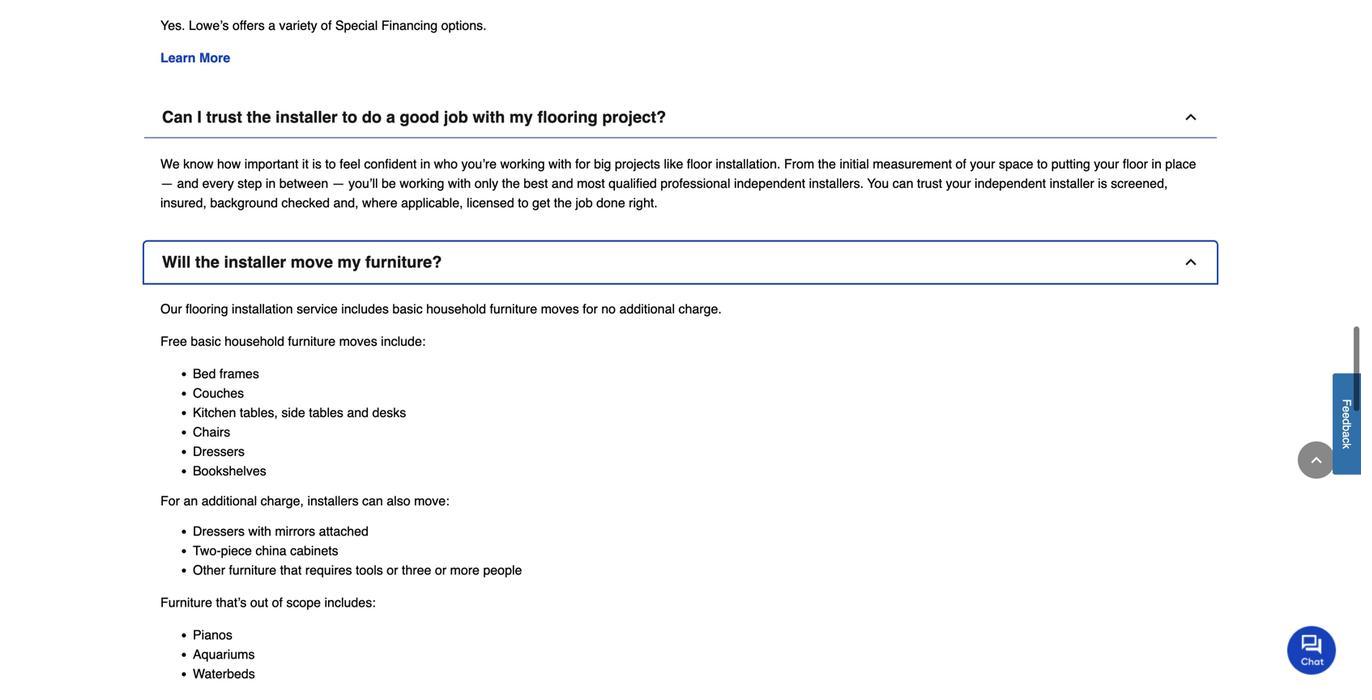 Task type: locate. For each thing, give the bounding box(es) containing it.
e up b
[[1341, 413, 1354, 419]]

with up "china"
[[248, 524, 271, 539]]

installer up "it"
[[276, 108, 338, 126]]

learn
[[160, 50, 196, 65]]

and,
[[333, 195, 359, 210]]

your left space
[[970, 156, 995, 171]]

— down we
[[160, 176, 173, 191]]

that's
[[216, 595, 247, 610]]

floor up professional
[[687, 156, 712, 171]]

1 horizontal spatial in
[[420, 156, 430, 171]]

will
[[162, 253, 191, 271]]

1 horizontal spatial or
[[435, 563, 447, 578]]

for
[[575, 156, 590, 171], [583, 301, 598, 316]]

it
[[302, 156, 309, 171]]

to left do
[[342, 108, 357, 126]]

your down measurement
[[946, 176, 971, 191]]

basic
[[393, 301, 423, 316], [191, 334, 221, 349]]

good
[[400, 108, 439, 126]]

of right variety
[[321, 18, 332, 33]]

putting
[[1052, 156, 1091, 171]]

additional
[[620, 301, 675, 316], [202, 494, 257, 509]]

background
[[210, 195, 278, 210]]

1 horizontal spatial floor
[[1123, 156, 1148, 171]]

and right 'best'
[[552, 176, 573, 191]]

2 vertical spatial installer
[[224, 253, 286, 271]]

can left also
[[362, 494, 383, 509]]

is
[[312, 156, 322, 171], [1098, 176, 1108, 191]]

1 vertical spatial my
[[338, 253, 361, 271]]

1 horizontal spatial furniture
[[288, 334, 336, 349]]

tables
[[309, 405, 344, 420]]

2 horizontal spatial in
[[1152, 156, 1162, 171]]

1 independent from the left
[[734, 176, 806, 191]]

working
[[500, 156, 545, 171], [400, 176, 444, 191]]

0 horizontal spatial flooring
[[186, 301, 228, 316]]

0 vertical spatial basic
[[393, 301, 423, 316]]

0 horizontal spatial or
[[387, 563, 398, 578]]

can i trust the installer to do a good job with my flooring project?
[[162, 108, 666, 126]]

or left more
[[435, 563, 447, 578]]

your right putting
[[1094, 156, 1119, 171]]

0 horizontal spatial chevron up image
[[1183, 109, 1199, 125]]

1 vertical spatial job
[[576, 195, 593, 210]]

installer down putting
[[1050, 176, 1095, 191]]

0 vertical spatial installer
[[276, 108, 338, 126]]

0 vertical spatial a
[[268, 18, 276, 33]]

to left get
[[518, 195, 529, 210]]

with up you're
[[473, 108, 505, 126]]

screened,
[[1111, 176, 1168, 191]]

dressers inside bed frames couches kitchen tables, side tables and desks chairs dressers bookshelves
[[193, 444, 245, 459]]

an
[[184, 494, 198, 509]]

0 horizontal spatial my
[[338, 253, 361, 271]]

where
[[362, 195, 398, 210]]

the right will
[[195, 253, 220, 271]]

in
[[420, 156, 430, 171], [1152, 156, 1162, 171], [266, 176, 276, 191]]

we know how important it is to feel confident in who you're working with for big projects like floor installation. from the initial measurement of your space to putting your floor in place — and every step in between — you'll be working with only the best and most qualified professional independent installers. you can trust your independent installer is screened, insured, background checked and, where applicable, licensed to get the job done right.
[[160, 156, 1197, 210]]

bed
[[193, 366, 216, 381]]

independent down space
[[975, 176, 1046, 191]]

2 or from the left
[[435, 563, 447, 578]]

trust inside can i trust the installer to do a good job with my flooring project? button
[[206, 108, 242, 126]]

dressers down chairs
[[193, 444, 245, 459]]

k
[[1341, 444, 1354, 449]]

household down furniture? at the top
[[426, 301, 486, 316]]

0 horizontal spatial basic
[[191, 334, 221, 349]]

1 vertical spatial is
[[1098, 176, 1108, 191]]

moves left no on the top of page
[[541, 301, 579, 316]]

1 horizontal spatial and
[[347, 405, 369, 420]]

in left who
[[420, 156, 430, 171]]

1 vertical spatial additional
[[202, 494, 257, 509]]

2 e from the top
[[1341, 413, 1354, 419]]

big
[[594, 156, 611, 171]]

1 horizontal spatial can
[[893, 176, 914, 191]]

1 vertical spatial installer
[[1050, 176, 1095, 191]]

independent down installation.
[[734, 176, 806, 191]]

and up insured,
[[177, 176, 199, 191]]

0 vertical spatial flooring
[[538, 108, 598, 126]]

household down installation
[[225, 334, 284, 349]]

c
[[1341, 438, 1354, 444]]

additional right no on the top of page
[[620, 301, 675, 316]]

1 horizontal spatial my
[[510, 108, 533, 126]]

chevron up image
[[1183, 109, 1199, 125], [1309, 452, 1325, 468]]

0 vertical spatial job
[[444, 108, 468, 126]]

of right out
[[272, 595, 283, 610]]

1 horizontal spatial working
[[500, 156, 545, 171]]

0 vertical spatial can
[[893, 176, 914, 191]]

of right measurement
[[956, 156, 967, 171]]

2 independent from the left
[[975, 176, 1046, 191]]

additional down bookshelves
[[202, 494, 257, 509]]

job right good
[[444, 108, 468, 126]]

who
[[434, 156, 458, 171]]

0 vertical spatial my
[[510, 108, 533, 126]]

a right do
[[386, 108, 395, 126]]

0 horizontal spatial independent
[[734, 176, 806, 191]]

trust
[[206, 108, 242, 126], [917, 176, 942, 191]]

0 vertical spatial furniture
[[490, 301, 537, 316]]

— up and,
[[332, 176, 345, 191]]

0 horizontal spatial job
[[444, 108, 468, 126]]

between
[[279, 176, 328, 191]]

1 horizontal spatial of
[[321, 18, 332, 33]]

my
[[510, 108, 533, 126], [338, 253, 361, 271]]

with inside button
[[473, 108, 505, 126]]

0 horizontal spatial in
[[266, 176, 276, 191]]

yes.
[[160, 18, 185, 33]]

1 horizontal spatial additional
[[620, 301, 675, 316]]

side
[[282, 405, 305, 420]]

for left no on the top of page
[[583, 301, 598, 316]]

in down important
[[266, 176, 276, 191]]

1 horizontal spatial job
[[576, 195, 593, 210]]

couches
[[193, 386, 244, 401]]

basic up include:
[[393, 301, 423, 316]]

f e e d b a c k
[[1341, 399, 1354, 449]]

place
[[1166, 156, 1197, 171]]

can i trust the installer to do a good job with my flooring project? button
[[144, 97, 1217, 138]]

0 horizontal spatial floor
[[687, 156, 712, 171]]

learn more
[[160, 50, 230, 65]]

a up k
[[1341, 432, 1354, 438]]

move
[[291, 253, 333, 271]]

installer up installation
[[224, 253, 286, 271]]

1 horizontal spatial flooring
[[538, 108, 598, 126]]

is left screened,
[[1098, 176, 1108, 191]]

with
[[473, 108, 505, 126], [549, 156, 572, 171], [448, 176, 471, 191], [248, 524, 271, 539]]

1 vertical spatial trust
[[917, 176, 942, 191]]

floor up screened,
[[1123, 156, 1148, 171]]

1 horizontal spatial independent
[[975, 176, 1046, 191]]

and left desks
[[347, 405, 369, 420]]

1 dressers from the top
[[193, 444, 245, 459]]

0 horizontal spatial —
[[160, 176, 173, 191]]

dressers up two-
[[193, 524, 245, 539]]

out
[[250, 595, 268, 610]]

1 horizontal spatial trust
[[917, 176, 942, 191]]

1 horizontal spatial a
[[386, 108, 395, 126]]

0 vertical spatial chevron up image
[[1183, 109, 1199, 125]]

independent
[[734, 176, 806, 191], [975, 176, 1046, 191]]

0 horizontal spatial is
[[312, 156, 322, 171]]

with inside dressers with mirrors attached two-piece china cabinets other furniture that requires tools or three or more people
[[248, 524, 271, 539]]

job down "most"
[[576, 195, 593, 210]]

moves down includes
[[339, 334, 377, 349]]

chairs
[[193, 425, 230, 440]]

job inside button
[[444, 108, 468, 126]]

e up d
[[1341, 406, 1354, 413]]

my inside button
[[510, 108, 533, 126]]

2 dressers from the top
[[193, 524, 245, 539]]

0 vertical spatial dressers
[[193, 444, 245, 459]]

1 vertical spatial chevron up image
[[1309, 452, 1325, 468]]

working up 'best'
[[500, 156, 545, 171]]

of
[[321, 18, 332, 33], [956, 156, 967, 171], [272, 595, 283, 610]]

0 horizontal spatial can
[[362, 494, 383, 509]]

2 horizontal spatial a
[[1341, 432, 1354, 438]]

0 horizontal spatial working
[[400, 176, 444, 191]]

to left feel
[[325, 156, 336, 171]]

—
[[160, 176, 173, 191], [332, 176, 345, 191]]

mirrors
[[275, 524, 315, 539]]

is right "it"
[[312, 156, 322, 171]]

in left place
[[1152, 156, 1162, 171]]

1 vertical spatial can
[[362, 494, 383, 509]]

installer inside button
[[276, 108, 338, 126]]

1 horizontal spatial moves
[[541, 301, 579, 316]]

can
[[893, 176, 914, 191], [362, 494, 383, 509]]

0 horizontal spatial a
[[268, 18, 276, 33]]

free basic household furniture moves include:
[[160, 334, 426, 349]]

1 vertical spatial household
[[225, 334, 284, 349]]

include:
[[381, 334, 426, 349]]

trust inside we know how important it is to feel confident in who you're working with for big projects like floor installation. from the initial measurement of your space to putting your floor in place — and every step in between — you'll be working with only the best and most qualified professional independent installers. you can trust your independent installer is screened, insured, background checked and, where applicable, licensed to get the job done right.
[[917, 176, 942, 191]]

basic right free
[[191, 334, 221, 349]]

0 horizontal spatial household
[[225, 334, 284, 349]]

you'll
[[349, 176, 378, 191]]

flooring
[[538, 108, 598, 126], [186, 301, 228, 316]]

or right the tools
[[387, 563, 398, 578]]

scope
[[286, 595, 321, 610]]

my right "move"
[[338, 253, 361, 271]]

other
[[193, 563, 225, 578]]

for inside we know how important it is to feel confident in who you're working with for big projects like floor installation. from the initial measurement of your space to putting your floor in place — and every step in between — you'll be working with only the best and most qualified professional independent installers. you can trust your independent installer is screened, insured, background checked and, where applicable, licensed to get the job done right.
[[575, 156, 590, 171]]

waterbeds
[[193, 666, 255, 681]]

0 horizontal spatial of
[[272, 595, 283, 610]]

for left big
[[575, 156, 590, 171]]

1 vertical spatial basic
[[191, 334, 221, 349]]

0 horizontal spatial furniture
[[229, 563, 276, 578]]

or
[[387, 563, 398, 578], [435, 563, 447, 578]]

1 horizontal spatial is
[[1098, 176, 1108, 191]]

flooring up big
[[538, 108, 598, 126]]

0 horizontal spatial moves
[[339, 334, 377, 349]]

2 horizontal spatial and
[[552, 176, 573, 191]]

the right the only
[[502, 176, 520, 191]]

0 vertical spatial trust
[[206, 108, 242, 126]]

flooring right our
[[186, 301, 228, 316]]

1 vertical spatial of
[[956, 156, 967, 171]]

0 vertical spatial working
[[500, 156, 545, 171]]

1 horizontal spatial chevron up image
[[1309, 452, 1325, 468]]

my up 'best'
[[510, 108, 533, 126]]

can inside we know how important it is to feel confident in who you're working with for big projects like floor installation. from the initial measurement of your space to putting your floor in place — and every step in between — you'll be working with only the best and most qualified professional independent installers. you can trust your independent installer is screened, insured, background checked and, where applicable, licensed to get the job done right.
[[893, 176, 914, 191]]

three
[[402, 563, 431, 578]]

the right get
[[554, 195, 572, 210]]

moves
[[541, 301, 579, 316], [339, 334, 377, 349]]

can down measurement
[[893, 176, 914, 191]]

1 vertical spatial dressers
[[193, 524, 245, 539]]

furniture
[[490, 301, 537, 316], [288, 334, 336, 349], [229, 563, 276, 578]]

trust down measurement
[[917, 176, 942, 191]]

includes
[[341, 301, 389, 316]]

people
[[483, 563, 522, 578]]

most
[[577, 176, 605, 191]]

0 horizontal spatial trust
[[206, 108, 242, 126]]

installer inside we know how important it is to feel confident in who you're working with for big projects like floor installation. from the initial measurement of your space to putting your floor in place — and every step in between — you'll be working with only the best and most qualified professional independent installers. you can trust your independent installer is screened, insured, background checked and, where applicable, licensed to get the job done right.
[[1050, 176, 1095, 191]]

d
[[1341, 419, 1354, 425]]

trust right i
[[206, 108, 242, 126]]

working up applicable,
[[400, 176, 444, 191]]

0 vertical spatial for
[[575, 156, 590, 171]]

a right offers
[[268, 18, 276, 33]]

0 vertical spatial household
[[426, 301, 486, 316]]

1 horizontal spatial —
[[332, 176, 345, 191]]

f e e d b a c k button
[[1333, 374, 1361, 475]]

lowe's
[[189, 18, 229, 33]]

bed frames couches kitchen tables, side tables and desks chairs dressers bookshelves
[[193, 366, 406, 479]]

2 vertical spatial furniture
[[229, 563, 276, 578]]

2 horizontal spatial of
[[956, 156, 967, 171]]

2 vertical spatial a
[[1341, 432, 1354, 438]]

floor
[[687, 156, 712, 171], [1123, 156, 1148, 171]]

the up important
[[247, 108, 271, 126]]



Task type: describe. For each thing, give the bounding box(es) containing it.
includes:
[[325, 595, 376, 610]]

desks
[[372, 405, 406, 420]]

1 vertical spatial flooring
[[186, 301, 228, 316]]

insured,
[[160, 195, 207, 210]]

offers
[[233, 18, 265, 33]]

licensed
[[467, 195, 514, 210]]

we
[[160, 156, 180, 171]]

step
[[238, 176, 262, 191]]

checked
[[282, 195, 330, 210]]

initial
[[840, 156, 869, 171]]

0 vertical spatial is
[[312, 156, 322, 171]]

learn more link
[[160, 50, 230, 65]]

2 — from the left
[[332, 176, 345, 191]]

with down who
[[448, 176, 471, 191]]

will the installer move my furniture?
[[162, 253, 442, 271]]

every
[[202, 176, 234, 191]]

0 vertical spatial of
[[321, 18, 332, 33]]

financing
[[382, 18, 438, 33]]

charge,
[[261, 494, 304, 509]]

0 vertical spatial additional
[[620, 301, 675, 316]]

two-
[[193, 543, 221, 558]]

and inside bed frames couches kitchen tables, side tables and desks chairs dressers bookshelves
[[347, 405, 369, 420]]

from
[[784, 156, 815, 171]]

the inside button
[[247, 108, 271, 126]]

cabinets
[[290, 543, 338, 558]]

chevron up image inside scroll to top element
[[1309, 452, 1325, 468]]

you're
[[461, 156, 497, 171]]

projects
[[615, 156, 660, 171]]

get
[[532, 195, 550, 210]]

1 vertical spatial furniture
[[288, 334, 336, 349]]

scroll to top element
[[1298, 442, 1336, 479]]

done
[[597, 195, 625, 210]]

0 vertical spatial moves
[[541, 301, 579, 316]]

professional
[[661, 176, 731, 191]]

piece
[[221, 543, 252, 558]]

installer inside button
[[224, 253, 286, 271]]

1 e from the top
[[1341, 406, 1354, 413]]

tools
[[356, 563, 383, 578]]

0 horizontal spatial additional
[[202, 494, 257, 509]]

china
[[256, 543, 287, 558]]

job inside we know how important it is to feel confident in who you're working with for big projects like floor installation. from the initial measurement of your space to putting your floor in place — and every step in between — you'll be working with only the best and most qualified professional independent installers. you can trust your independent installer is screened, insured, background checked and, where applicable, licensed to get the job done right.
[[576, 195, 593, 210]]

installers
[[307, 494, 359, 509]]

requires
[[305, 563, 352, 578]]

can
[[162, 108, 193, 126]]

dressers inside dressers with mirrors attached two-piece china cabinets other furniture that requires tools or three or more people
[[193, 524, 245, 539]]

project?
[[602, 108, 666, 126]]

b
[[1341, 425, 1354, 432]]

furniture that's out of scope includes:
[[160, 595, 376, 610]]

important
[[245, 156, 299, 171]]

know
[[183, 156, 214, 171]]

1 horizontal spatial household
[[426, 301, 486, 316]]

space
[[999, 156, 1034, 171]]

to inside button
[[342, 108, 357, 126]]

flooring inside button
[[538, 108, 598, 126]]

variety
[[279, 18, 317, 33]]

installation
[[232, 301, 293, 316]]

my inside button
[[338, 253, 361, 271]]

move:
[[414, 494, 449, 509]]

free
[[160, 334, 187, 349]]

the up installers.
[[818, 156, 836, 171]]

yes. lowe's offers a variety of special financing options.
[[160, 18, 494, 33]]

be
[[382, 176, 396, 191]]

feel
[[340, 156, 361, 171]]

of inside we know how important it is to feel confident in who you're working with for big projects like floor installation. from the initial measurement of your space to putting your floor in place — and every step in between — you'll be working with only the best and most qualified professional independent installers. you can trust your independent installer is screened, insured, background checked and, where applicable, licensed to get the job done right.
[[956, 156, 967, 171]]

for
[[160, 494, 180, 509]]

to right space
[[1037, 156, 1048, 171]]

how
[[217, 156, 241, 171]]

like
[[664, 156, 683, 171]]

pianos
[[193, 628, 233, 643]]

for an additional charge, installers can also move:
[[160, 494, 449, 509]]

you
[[867, 176, 889, 191]]

1 or from the left
[[387, 563, 398, 578]]

no
[[602, 301, 616, 316]]

2 floor from the left
[[1123, 156, 1148, 171]]

right.
[[629, 195, 658, 210]]

best
[[524, 176, 548, 191]]

2 vertical spatial of
[[272, 595, 283, 610]]

confident
[[364, 156, 417, 171]]

the inside button
[[195, 253, 220, 271]]

chat invite button image
[[1288, 626, 1337, 675]]

service
[[297, 301, 338, 316]]

our flooring installation service includes basic household furniture moves for no additional charge.
[[160, 301, 726, 316]]

furniture inside dressers with mirrors attached two-piece china cabinets other furniture that requires tools or three or more people
[[229, 563, 276, 578]]

1 — from the left
[[160, 176, 173, 191]]

1 vertical spatial moves
[[339, 334, 377, 349]]

2 horizontal spatial furniture
[[490, 301, 537, 316]]

pianos aquariums waterbeds
[[193, 628, 255, 681]]

1 floor from the left
[[687, 156, 712, 171]]

that
[[280, 563, 302, 578]]

i
[[197, 108, 202, 126]]

with left big
[[549, 156, 572, 171]]

aquariums
[[193, 647, 255, 662]]

furniture
[[160, 595, 212, 610]]

1 vertical spatial for
[[583, 301, 598, 316]]

1 vertical spatial working
[[400, 176, 444, 191]]

also
[[387, 494, 411, 509]]

chevron up image
[[1183, 254, 1199, 270]]

our
[[160, 301, 182, 316]]

dressers with mirrors attached two-piece china cabinets other furniture that requires tools or three or more people
[[193, 524, 522, 578]]

measurement
[[873, 156, 952, 171]]

will the installer move my furniture? button
[[144, 242, 1217, 283]]

chevron up image inside can i trust the installer to do a good job with my flooring project? button
[[1183, 109, 1199, 125]]

charge.
[[679, 301, 722, 316]]

bookshelves
[[193, 464, 266, 479]]

frames
[[220, 366, 259, 381]]

tables,
[[240, 405, 278, 420]]

qualified
[[609, 176, 657, 191]]

0 horizontal spatial and
[[177, 176, 199, 191]]

1 vertical spatial a
[[386, 108, 395, 126]]

kitchen
[[193, 405, 236, 420]]

attached
[[319, 524, 369, 539]]

furniture?
[[365, 253, 442, 271]]

1 horizontal spatial basic
[[393, 301, 423, 316]]



Task type: vqa. For each thing, say whether or not it's contained in the screenshot.
and in the Bed frames Couches Kitchen tables, side tables and desks Chairs Dressers Bookshelves
yes



